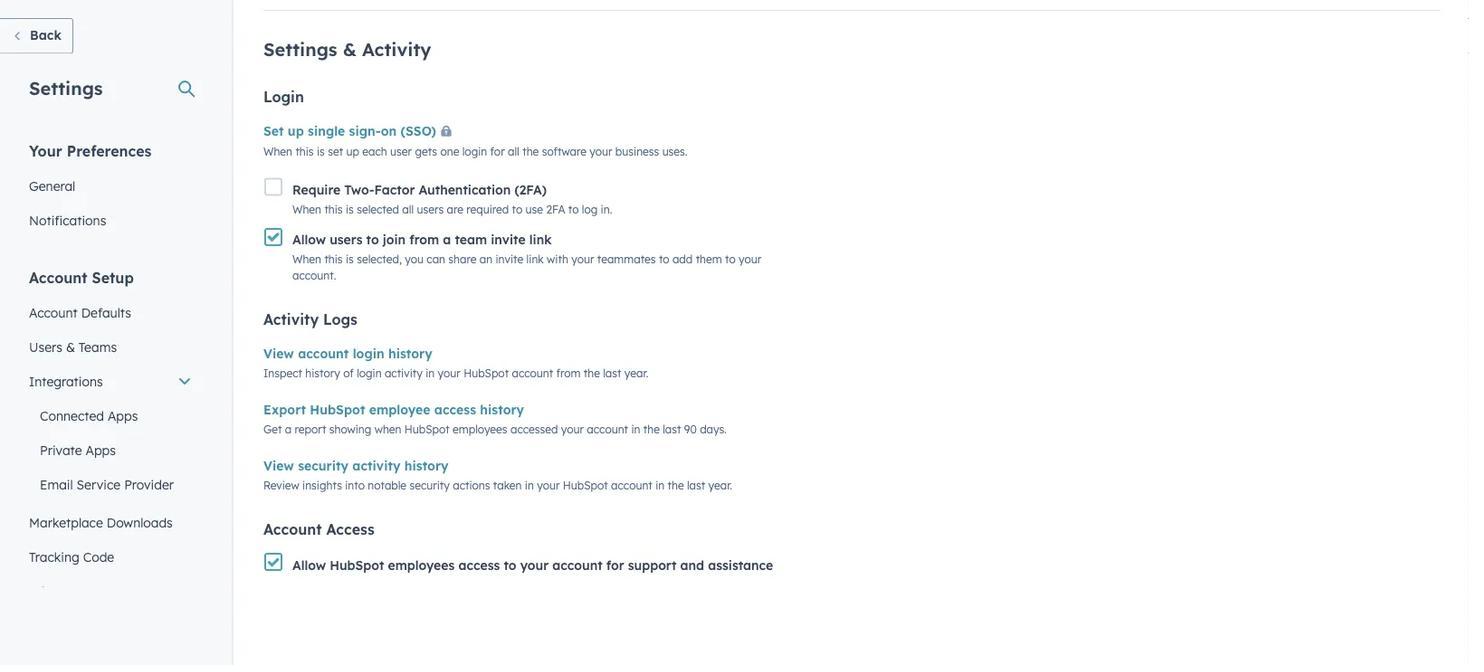 Task type: locate. For each thing, give the bounding box(es) containing it.
view up inspect
[[263, 346, 294, 362]]

view
[[263, 346, 294, 362], [263, 459, 294, 474]]

your up the export hubspot employee access history get a report showing when hubspot employees accessed your account in the last 90 days.
[[438, 367, 461, 380]]

apps for private apps
[[86, 442, 116, 458]]

1 vertical spatial apps
[[86, 442, 116, 458]]

authentication
[[419, 182, 511, 198]]

required
[[466, 203, 509, 216]]

1 vertical spatial last
[[663, 423, 681, 436]]

from up accessed
[[556, 367, 581, 380]]

0 vertical spatial when
[[263, 145, 292, 159]]

selected,
[[357, 253, 402, 266]]

export
[[263, 403, 306, 418]]

0 vertical spatial settings
[[263, 38, 337, 61]]

1 horizontal spatial last
[[663, 423, 681, 436]]

0 horizontal spatial security
[[298, 459, 349, 474]]

0 horizontal spatial settings
[[29, 76, 103, 99]]

login up of
[[353, 346, 384, 362]]

login
[[263, 88, 304, 106]]

1 vertical spatial activity
[[263, 311, 319, 329]]

all inside the require two-factor authentication (2fa) when this is selected all users are required to use 2fa to log in.
[[402, 203, 414, 216]]

activity up employee at the left of the page
[[385, 367, 423, 380]]

allow up account.
[[292, 232, 326, 248]]

1 vertical spatial allow
[[292, 558, 326, 573]]

a
[[443, 232, 451, 248], [285, 423, 292, 436]]

account right accessed
[[587, 423, 628, 436]]

history
[[388, 346, 432, 362], [305, 367, 340, 380], [480, 403, 524, 418], [404, 459, 449, 474]]

1 vertical spatial year.
[[708, 479, 732, 493]]

account setup
[[29, 268, 134, 286]]

1 vertical spatial when
[[292, 203, 321, 216]]

in left 90 at the left of page
[[631, 423, 640, 436]]

settings
[[263, 38, 337, 61], [29, 76, 103, 99]]

0 vertical spatial allow
[[292, 232, 326, 248]]

1 vertical spatial from
[[556, 367, 581, 380]]

view account login history inspect history of login activity in your hubspot account from the last year.
[[263, 346, 648, 380]]

account up accessed
[[512, 367, 553, 380]]

1 horizontal spatial year.
[[708, 479, 732, 493]]

your
[[29, 142, 62, 160]]

employees up view security activity history review insights into notable security actions taken in your hubspot account in the last year.
[[453, 423, 507, 436]]

email service provider link
[[18, 468, 203, 502]]

all
[[508, 145, 519, 159], [402, 203, 414, 216]]

1 vertical spatial for
[[606, 558, 624, 573]]

report
[[295, 423, 326, 436]]

when down set in the top left of the page
[[263, 145, 292, 159]]

login right of
[[357, 367, 382, 380]]

selected
[[357, 203, 399, 216]]

0 vertical spatial all
[[508, 145, 519, 159]]

your preferences element
[[18, 141, 203, 238]]

2 vertical spatial last
[[687, 479, 705, 493]]

set
[[263, 124, 284, 139]]

your down taken
[[520, 558, 549, 573]]

allow down the account access
[[292, 558, 326, 573]]

and
[[680, 558, 704, 573]]

this
[[295, 145, 314, 159], [324, 203, 343, 216], [324, 253, 343, 266]]

provider
[[124, 477, 174, 492]]

view up review
[[263, 459, 294, 474]]

this inside the require two-factor authentication (2fa) when this is selected all users are required to use 2fa to log in.
[[324, 203, 343, 216]]

activity left "logs"
[[263, 311, 319, 329]]

consent
[[89, 583, 138, 599]]

when inside allow users to join from a team invite link when this is selected, you can share an invite link with your teammates to add them to your account.
[[292, 253, 321, 266]]

history up notable on the bottom of the page
[[404, 459, 449, 474]]

view for view account login history
[[263, 346, 294, 362]]

account up "support"
[[611, 479, 652, 493]]

allow hubspot employees access to your account for support and assistance
[[292, 558, 773, 573]]

0 vertical spatial access
[[434, 403, 476, 418]]

from up you on the top of the page
[[409, 232, 439, 248]]

this down the require
[[324, 203, 343, 216]]

from
[[409, 232, 439, 248], [556, 367, 581, 380]]

notifications link
[[18, 203, 203, 238]]

them
[[696, 253, 722, 266]]

this up account.
[[324, 253, 343, 266]]

0 horizontal spatial &
[[66, 339, 75, 355]]

access for history
[[434, 403, 476, 418]]

0 vertical spatial users
[[417, 203, 444, 216]]

account
[[29, 268, 87, 286], [29, 305, 78, 320], [263, 521, 322, 539]]

hubspot up the export hubspot employee access history get a report showing when hubspot employees accessed your account in the last 90 days.
[[464, 367, 509, 380]]

0 vertical spatial account
[[29, 268, 87, 286]]

all up (2fa)
[[508, 145, 519, 159]]

1 vertical spatial all
[[402, 203, 414, 216]]

1 allow from the top
[[292, 232, 326, 248]]

allow inside allow users to join from a team invite link when this is selected, you can share an invite link with your teammates to add them to your account.
[[292, 232, 326, 248]]

0 vertical spatial up
[[288, 124, 304, 139]]

year. inside view security activity history review insights into notable security actions taken in your hubspot account in the last year.
[[708, 479, 732, 493]]

access inside the export hubspot employee access history get a report showing when hubspot employees accessed your account in the last 90 days.
[[434, 403, 476, 418]]

0 vertical spatial activity
[[362, 38, 431, 61]]

last inside view security activity history review insights into notable security actions taken in your hubspot account in the last year.
[[687, 479, 705, 493]]

0 horizontal spatial users
[[330, 232, 362, 248]]

users
[[417, 203, 444, 216], [330, 232, 362, 248]]

your right taken
[[537, 479, 560, 493]]

for left "support"
[[606, 558, 624, 573]]

account up the users
[[29, 305, 78, 320]]

a up can
[[443, 232, 451, 248]]

this down single
[[295, 145, 314, 159]]

is
[[317, 145, 325, 159], [346, 203, 354, 216], [346, 253, 354, 266]]

1 horizontal spatial security
[[410, 479, 450, 493]]

0 vertical spatial this
[[295, 145, 314, 159]]

apps
[[108, 408, 138, 424], [86, 442, 116, 458]]

1 vertical spatial link
[[526, 253, 544, 266]]

are
[[447, 203, 463, 216]]

1 horizontal spatial up
[[346, 145, 359, 159]]

0 vertical spatial year.
[[624, 367, 648, 380]]

private apps
[[40, 442, 116, 458]]

employees down notable on the bottom of the page
[[388, 558, 455, 573]]

login right the one
[[462, 145, 487, 159]]

your right with at top left
[[571, 253, 594, 266]]

2 vertical spatial account
[[263, 521, 322, 539]]

hubspot inside view account login history inspect history of login activity in your hubspot account from the last year.
[[464, 367, 509, 380]]

activity up notable on the bottom of the page
[[352, 459, 401, 474]]

2 horizontal spatial last
[[687, 479, 705, 493]]

link up with at top left
[[529, 232, 552, 248]]

2 horizontal spatial &
[[343, 38, 357, 61]]

of
[[343, 367, 354, 380]]

account
[[298, 346, 349, 362], [512, 367, 553, 380], [587, 423, 628, 436], [611, 479, 652, 493], [552, 558, 603, 573]]

each
[[362, 145, 387, 159]]

1 vertical spatial is
[[346, 203, 354, 216]]

& for privacy
[[76, 583, 85, 599]]

up right set
[[346, 145, 359, 159]]

apps up service
[[86, 442, 116, 458]]

this inside allow users to join from a team invite link when this is selected, you can share an invite link with your teammates to add them to your account.
[[324, 253, 343, 266]]

settings up login
[[263, 38, 337, 61]]

security left actions on the bottom of page
[[410, 479, 450, 493]]

view security activity history link
[[263, 459, 449, 474]]

when down the require
[[292, 203, 321, 216]]

in
[[426, 367, 435, 380], [631, 423, 640, 436], [525, 479, 534, 493], [655, 479, 665, 493]]

is inside allow users to join from a team invite link when this is selected, you can share an invite link with your teammates to add them to your account.
[[346, 253, 354, 266]]

apps down integrations button
[[108, 408, 138, 424]]

2 allow from the top
[[292, 558, 326, 573]]

0 vertical spatial activity
[[385, 367, 423, 380]]

hubspot right taken
[[563, 479, 608, 493]]

software
[[542, 145, 586, 159]]

last for access
[[663, 423, 681, 436]]

account down review
[[263, 521, 322, 539]]

2 view from the top
[[263, 459, 294, 474]]

is left selected,
[[346, 253, 354, 266]]

hubspot inside view security activity history review insights into notable security actions taken in your hubspot account in the last year.
[[563, 479, 608, 493]]

2 vertical spatial when
[[292, 253, 321, 266]]

& right the users
[[66, 339, 75, 355]]

1 vertical spatial security
[[410, 479, 450, 493]]

last for history
[[687, 479, 705, 493]]

link left with at top left
[[526, 253, 544, 266]]

1 vertical spatial access
[[458, 558, 500, 573]]

0 horizontal spatial all
[[402, 203, 414, 216]]

settings down the 'back'
[[29, 76, 103, 99]]

1 horizontal spatial from
[[556, 367, 581, 380]]

1 horizontal spatial settings
[[263, 38, 337, 61]]

account for account access
[[263, 521, 322, 539]]

0 vertical spatial security
[[298, 459, 349, 474]]

& up set up single sign-on (sso)
[[343, 38, 357, 61]]

1 horizontal spatial users
[[417, 203, 444, 216]]

& for settings
[[343, 38, 357, 61]]

1 vertical spatial this
[[324, 203, 343, 216]]

settings & activity
[[263, 38, 431, 61]]

can
[[427, 253, 445, 266]]

activity
[[385, 367, 423, 380], [352, 459, 401, 474]]

0 vertical spatial apps
[[108, 408, 138, 424]]

0 vertical spatial is
[[317, 145, 325, 159]]

0 vertical spatial employees
[[453, 423, 507, 436]]

0 horizontal spatial last
[[603, 367, 621, 380]]

access down actions on the bottom of page
[[458, 558, 500, 573]]

tracking
[[29, 549, 79, 565]]

1 vertical spatial up
[[346, 145, 359, 159]]

0 vertical spatial from
[[409, 232, 439, 248]]

& right privacy
[[76, 583, 85, 599]]

in up "support"
[[655, 479, 665, 493]]

0 vertical spatial &
[[343, 38, 357, 61]]

account inside view security activity history review insights into notable security actions taken in your hubspot account in the last year.
[[611, 479, 652, 493]]

1 vertical spatial a
[[285, 423, 292, 436]]

1 vertical spatial invite
[[496, 253, 523, 266]]

1 vertical spatial view
[[263, 459, 294, 474]]

view for view security activity history
[[263, 459, 294, 474]]

year.
[[624, 367, 648, 380], [708, 479, 732, 493]]

taken
[[493, 479, 522, 493]]

history left of
[[305, 367, 340, 380]]

for right the one
[[490, 145, 505, 159]]

privacy
[[29, 583, 73, 599]]

0 vertical spatial last
[[603, 367, 621, 380]]

in inside view account login history inspect history of login activity in your hubspot account from the last year.
[[426, 367, 435, 380]]

account defaults
[[29, 305, 131, 320]]

1 view from the top
[[263, 346, 294, 362]]

is inside the require two-factor authentication (2fa) when this is selected all users are required to use 2fa to log in.
[[346, 203, 354, 216]]

up right set in the top left of the page
[[288, 124, 304, 139]]

history up accessed
[[480, 403, 524, 418]]

activity inside view security activity history review insights into notable security actions taken in your hubspot account in the last year.
[[352, 459, 401, 474]]

is left set
[[317, 145, 325, 159]]

when this is set up each user gets one login for all the software your business uses.
[[263, 145, 688, 159]]

security
[[298, 459, 349, 474], [410, 479, 450, 493]]

1 vertical spatial account
[[29, 305, 78, 320]]

in up employee at the left of the page
[[426, 367, 435, 380]]

all down factor
[[402, 203, 414, 216]]

invite right an
[[496, 253, 523, 266]]

1 vertical spatial activity
[[352, 459, 401, 474]]

0 horizontal spatial a
[[285, 423, 292, 436]]

account.
[[292, 269, 336, 283]]

activity
[[362, 38, 431, 61], [263, 311, 319, 329]]

a right get
[[285, 423, 292, 436]]

0 horizontal spatial from
[[409, 232, 439, 248]]

your
[[590, 145, 612, 159], [571, 253, 594, 266], [739, 253, 761, 266], [438, 367, 461, 380], [561, 423, 584, 436], [537, 479, 560, 493], [520, 558, 549, 573]]

security up insights
[[298, 459, 349, 474]]

2 vertical spatial is
[[346, 253, 354, 266]]

an
[[480, 253, 493, 266]]

when up account.
[[292, 253, 321, 266]]

1 vertical spatial settings
[[29, 76, 103, 99]]

account up 'account defaults'
[[29, 268, 87, 286]]

the inside view security activity history review insights into notable security actions taken in your hubspot account in the last year.
[[668, 479, 684, 493]]

a inside the export hubspot employee access history get a report showing when hubspot employees accessed your account in the last 90 days.
[[285, 423, 292, 436]]

your right them
[[739, 253, 761, 266]]

1 horizontal spatial &
[[76, 583, 85, 599]]

access for to
[[458, 558, 500, 573]]

notable
[[368, 479, 406, 493]]

the inside view account login history inspect history of login activity in your hubspot account from the last year.
[[584, 367, 600, 380]]

privacy & consent link
[[18, 574, 203, 609]]

users left are
[[417, 203, 444, 216]]

0 horizontal spatial year.
[[624, 367, 648, 380]]

2 vertical spatial this
[[324, 253, 343, 266]]

your right accessed
[[561, 423, 584, 436]]

users & teams
[[29, 339, 117, 355]]

1 vertical spatial users
[[330, 232, 362, 248]]

0 vertical spatial view
[[263, 346, 294, 362]]

view inside view account login history inspect history of login activity in your hubspot account from the last year.
[[263, 346, 294, 362]]

view inside view security activity history review insights into notable security actions taken in your hubspot account in the last year.
[[263, 459, 294, 474]]

activity up the on
[[362, 38, 431, 61]]

access
[[434, 403, 476, 418], [458, 558, 500, 573]]

users up selected,
[[330, 232, 362, 248]]

0 horizontal spatial up
[[288, 124, 304, 139]]

for
[[490, 145, 505, 159], [606, 558, 624, 573]]

review
[[263, 479, 299, 493]]

to left use
[[512, 203, 522, 216]]

1 vertical spatial &
[[66, 339, 75, 355]]

0 vertical spatial a
[[443, 232, 451, 248]]

2 vertical spatial &
[[76, 583, 85, 599]]

invite up an
[[491, 232, 526, 248]]

notifications
[[29, 212, 106, 228]]

a inside allow users to join from a team invite link when this is selected, you can share an invite link with your teammates to add them to your account.
[[443, 232, 451, 248]]

up
[[288, 124, 304, 139], [346, 145, 359, 159]]

0 vertical spatial login
[[462, 145, 487, 159]]

to right them
[[725, 253, 736, 266]]

last inside the export hubspot employee access history get a report showing when hubspot employees accessed your account in the last 90 days.
[[663, 423, 681, 436]]

access down view account login history inspect history of login activity in your hubspot account from the last year. at the left of page
[[434, 403, 476, 418]]

accessed
[[510, 423, 558, 436]]

in inside the export hubspot employee access history get a report showing when hubspot employees accessed your account in the last 90 days.
[[631, 423, 640, 436]]

is down two-
[[346, 203, 354, 216]]

0 horizontal spatial for
[[490, 145, 505, 159]]

1 horizontal spatial a
[[443, 232, 451, 248]]

hubspot down access
[[330, 558, 384, 573]]



Task type: vqa. For each thing, say whether or not it's contained in the screenshot.
the middle 2
no



Task type: describe. For each thing, give the bounding box(es) containing it.
set up single sign-on (sso) button
[[263, 121, 459, 144]]

on
[[381, 124, 397, 139]]

account inside the export hubspot employee access history get a report showing when hubspot employees accessed your account in the last 90 days.
[[587, 423, 628, 436]]

0 vertical spatial invite
[[491, 232, 526, 248]]

users inside allow users to join from a team invite link when this is selected, you can share an invite link with your teammates to add them to your account.
[[330, 232, 362, 248]]

history inside view security activity history review insights into notable security actions taken in your hubspot account in the last year.
[[404, 459, 449, 474]]

from inside view account login history inspect history of login activity in your hubspot account from the last year.
[[556, 367, 581, 380]]

last inside view account login history inspect history of login activity in your hubspot account from the last year.
[[603, 367, 621, 380]]

set
[[328, 145, 343, 159]]

integrations
[[29, 373, 103, 389]]

1 horizontal spatial all
[[508, 145, 519, 159]]

account for account defaults
[[29, 305, 78, 320]]

marketplace downloads
[[29, 515, 173, 530]]

1 vertical spatial employees
[[388, 558, 455, 573]]

general
[[29, 178, 75, 194]]

team
[[455, 232, 487, 248]]

back link
[[0, 18, 73, 54]]

your inside view account login history inspect history of login activity in your hubspot account from the last year.
[[438, 367, 461, 380]]

export hubspot employee access history get a report showing when hubspot employees accessed your account in the last 90 days.
[[263, 403, 727, 436]]

teammates
[[597, 253, 656, 266]]

the inside the export hubspot employee access history get a report showing when hubspot employees accessed your account in the last 90 days.
[[643, 423, 660, 436]]

view account login history link
[[263, 346, 432, 362]]

uses.
[[662, 145, 688, 159]]

allow for allow hubspot employees access to your account for support and assistance
[[292, 558, 326, 573]]

your inside the export hubspot employee access history get a report showing when hubspot employees accessed your account in the last 90 days.
[[561, 423, 584, 436]]

account access
[[263, 521, 375, 539]]

marketplace
[[29, 515, 103, 530]]

back
[[30, 27, 61, 43]]

activity logs
[[263, 311, 357, 329]]

settings for settings
[[29, 76, 103, 99]]

1 horizontal spatial for
[[606, 558, 624, 573]]

when inside the require two-factor authentication (2fa) when this is selected all users are required to use 2fa to log in.
[[292, 203, 321, 216]]

assistance
[[708, 558, 773, 573]]

allow for allow users to join from a team invite link when this is selected, you can share an invite link with your teammates to add them to your account.
[[292, 232, 326, 248]]

users & teams link
[[18, 330, 203, 364]]

require
[[292, 182, 341, 198]]

get
[[263, 423, 282, 436]]

set up single sign-on (sso)
[[263, 124, 440, 139]]

private apps link
[[18, 433, 203, 468]]

& for users
[[66, 339, 75, 355]]

two-
[[344, 182, 374, 198]]

settings for settings & activity
[[263, 38, 337, 61]]

0 horizontal spatial activity
[[263, 311, 319, 329]]

user
[[390, 145, 412, 159]]

employees inside the export hubspot employee access history get a report showing when hubspot employees accessed your account in the last 90 days.
[[453, 423, 507, 436]]

90
[[684, 423, 697, 436]]

view security activity history review insights into notable security actions taken in your hubspot account in the last year.
[[263, 459, 732, 493]]

(2fa)
[[514, 182, 547, 198]]

log
[[582, 203, 598, 216]]

history up employee at the left of the page
[[388, 346, 432, 362]]

your preferences
[[29, 142, 152, 160]]

export hubspot employee access history button
[[263, 400, 524, 422]]

up inside button
[[288, 124, 304, 139]]

from inside allow users to join from a team invite link when this is selected, you can share an invite link with your teammates to add them to your account.
[[409, 232, 439, 248]]

setup
[[92, 268, 134, 286]]

inspect
[[263, 367, 302, 380]]

add
[[672, 253, 693, 266]]

users
[[29, 339, 62, 355]]

allow users to join from a team invite link when this is selected, you can share an invite link with your teammates to add them to your account.
[[292, 232, 761, 283]]

preferences
[[67, 142, 152, 160]]

actions
[[453, 479, 490, 493]]

to up selected,
[[366, 232, 379, 248]]

in right taken
[[525, 479, 534, 493]]

connected apps
[[40, 408, 138, 424]]

account setup element
[[18, 267, 203, 643]]

into
[[345, 479, 365, 493]]

you
[[405, 253, 424, 266]]

share
[[448, 253, 476, 266]]

single
[[308, 124, 345, 139]]

integrations button
[[18, 364, 203, 399]]

0 vertical spatial for
[[490, 145, 505, 159]]

code
[[83, 549, 114, 565]]

insights
[[302, 479, 342, 493]]

support
[[628, 558, 677, 573]]

account up of
[[298, 346, 349, 362]]

0 vertical spatial link
[[529, 232, 552, 248]]

in.
[[601, 203, 612, 216]]

access
[[326, 521, 375, 539]]

email
[[40, 477, 73, 492]]

email service provider
[[40, 477, 174, 492]]

2fa
[[546, 203, 565, 216]]

connected apps link
[[18, 399, 203, 433]]

defaults
[[81, 305, 131, 320]]

year. inside view account login history inspect history of login activity in your hubspot account from the last year.
[[624, 367, 648, 380]]

when
[[374, 423, 401, 436]]

join
[[383, 232, 406, 248]]

use
[[525, 203, 543, 216]]

users inside the require two-factor authentication (2fa) when this is selected all users are required to use 2fa to log in.
[[417, 203, 444, 216]]

account for account setup
[[29, 268, 87, 286]]

employee
[[369, 403, 430, 418]]

connected
[[40, 408, 104, 424]]

history inside the export hubspot employee access history get a report showing when hubspot employees accessed your account in the last 90 days.
[[480, 403, 524, 418]]

require two-factor authentication (2fa) when this is selected all users are required to use 2fa to log in.
[[292, 182, 612, 216]]

privacy & consent
[[29, 583, 138, 599]]

teams
[[79, 339, 117, 355]]

showing
[[329, 423, 371, 436]]

activity inside view account login history inspect history of login activity in your hubspot account from the last year.
[[385, 367, 423, 380]]

account left "support"
[[552, 558, 603, 573]]

general link
[[18, 169, 203, 203]]

to left log
[[568, 203, 579, 216]]

to down taken
[[504, 558, 516, 573]]

apps for connected apps
[[108, 408, 138, 424]]

with
[[547, 253, 568, 266]]

factor
[[374, 182, 415, 198]]

tracking code link
[[18, 540, 203, 574]]

account defaults link
[[18, 296, 203, 330]]

hubspot down employee at the left of the page
[[404, 423, 450, 436]]

hubspot up showing
[[310, 403, 365, 418]]

business
[[615, 145, 659, 159]]

1 horizontal spatial activity
[[362, 38, 431, 61]]

your inside view security activity history review insights into notable security actions taken in your hubspot account in the last year.
[[537, 479, 560, 493]]

sign-
[[349, 124, 381, 139]]

your left the business
[[590, 145, 612, 159]]

1 vertical spatial login
[[353, 346, 384, 362]]

2 vertical spatial login
[[357, 367, 382, 380]]

to left add
[[659, 253, 669, 266]]

service
[[76, 477, 121, 492]]

days.
[[700, 423, 727, 436]]

downloads
[[107, 515, 173, 530]]

private
[[40, 442, 82, 458]]

(sso)
[[401, 124, 436, 139]]

gets
[[415, 145, 437, 159]]



